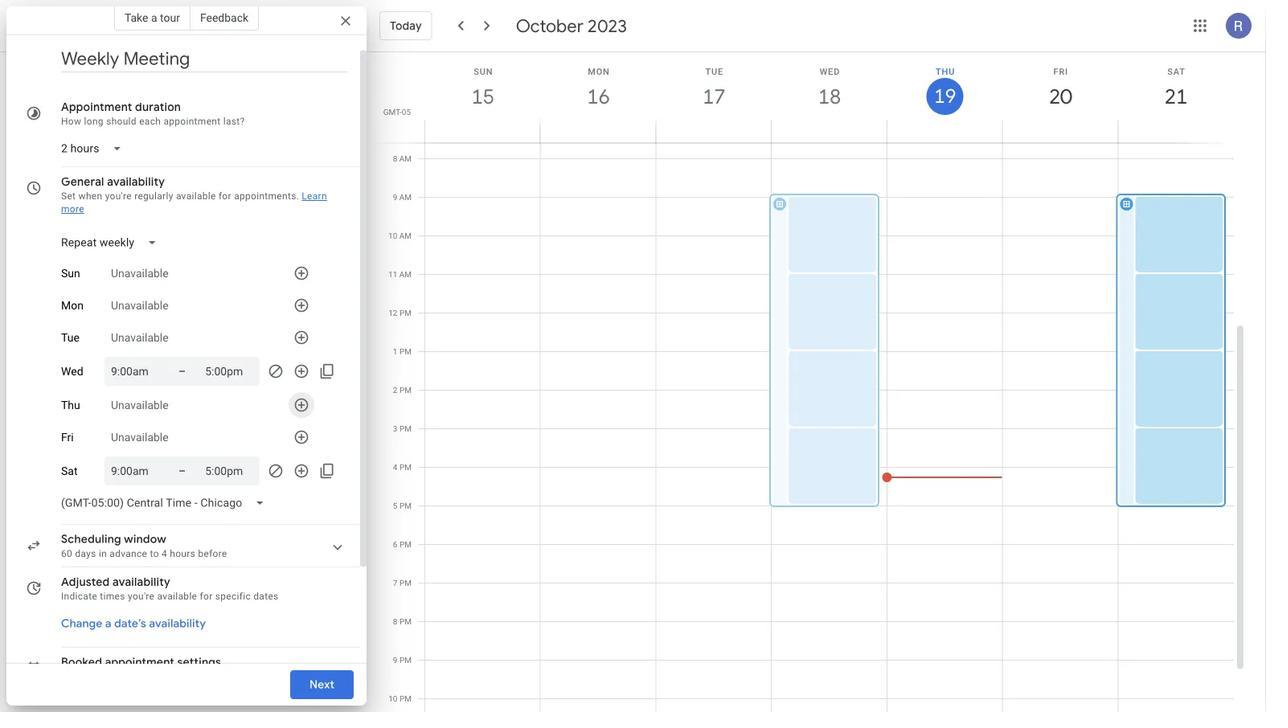 Task type: vqa. For each thing, say whether or not it's contained in the screenshot.


Task type: locate. For each thing, give the bounding box(es) containing it.
a inside 'button'
[[105, 617, 112, 631]]

8 pm
[[393, 617, 412, 627]]

wed
[[820, 66, 840, 76], [61, 365, 83, 378]]

1 pm from the top
[[400, 308, 412, 318]]

End time on Saturdays text field
[[205, 462, 253, 481]]

16
[[586, 83, 609, 110]]

60
[[61, 548, 72, 560]]

0 vertical spatial wed
[[820, 66, 840, 76]]

0 vertical spatial 4
[[393, 463, 398, 472]]

appointment
[[61, 100, 132, 114]]

sat
[[1168, 66, 1186, 76], [61, 465, 78, 478]]

0 vertical spatial tue
[[706, 66, 724, 76]]

10 up 11
[[388, 231, 397, 241]]

1 10 from the top
[[388, 231, 397, 241]]

1 vertical spatial appointment
[[105, 655, 174, 670]]

tue inside "tue 17"
[[706, 66, 724, 76]]

1 horizontal spatial fri
[[1054, 66, 1069, 76]]

1 vertical spatial 9
[[393, 656, 398, 665]]

times
[[100, 591, 125, 602]]

tue
[[706, 66, 724, 76], [61, 331, 79, 344]]

thu for thu
[[61, 399, 80, 412]]

take a tour
[[125, 11, 180, 24]]

availability for general
[[107, 174, 165, 189]]

2
[[393, 386, 398, 395]]

10 pm from the top
[[400, 656, 412, 665]]

– for wed
[[179, 365, 186, 378]]

4
[[393, 463, 398, 472], [162, 548, 167, 560]]

9 pm
[[393, 656, 412, 665]]

wed for wed 18
[[820, 66, 840, 76]]

appointment inside dropdown button
[[105, 655, 174, 670]]

fri inside fri 20
[[1054, 66, 1069, 76]]

1 vertical spatial 4
[[162, 548, 167, 560]]

pm up 5 pm
[[400, 463, 412, 472]]

9 up the 10 am on the left of page
[[393, 193, 397, 202]]

0 vertical spatial 8
[[393, 154, 397, 164]]

2 10 from the top
[[389, 694, 398, 704]]

sun for sun 15
[[474, 66, 493, 76]]

0 vertical spatial mon
[[588, 66, 610, 76]]

0 horizontal spatial for
[[200, 591, 213, 602]]

1 horizontal spatial for
[[219, 191, 231, 202]]

october
[[516, 14, 584, 37]]

8 for 8 pm
[[393, 617, 398, 627]]

indicate
[[61, 591, 97, 602]]

4 pm from the top
[[400, 424, 412, 434]]

pm for 5 pm
[[400, 501, 412, 511]]

Add title text field
[[61, 47, 347, 71]]

duration
[[135, 100, 181, 114]]

a up appointment
[[151, 11, 157, 24]]

am right 11
[[399, 270, 412, 279]]

Start time on Wednesdays text field
[[111, 362, 159, 381]]

9 for 9 pm
[[393, 656, 398, 665]]

pm right "7" at left
[[400, 579, 412, 588]]

0 horizontal spatial 4
[[162, 548, 167, 560]]

0 horizontal spatial thu
[[61, 399, 80, 412]]

available down hours
[[157, 591, 197, 602]]

3 unavailable from the top
[[111, 331, 169, 344]]

1 vertical spatial tue
[[61, 331, 79, 344]]

1 horizontal spatial sat
[[1168, 66, 1186, 76]]

pm right 2
[[400, 386, 412, 395]]

8 pm from the top
[[400, 579, 412, 588]]

0 horizontal spatial a
[[105, 617, 112, 631]]

fri
[[1054, 66, 1069, 76], [61, 431, 74, 444]]

long
[[84, 116, 104, 127]]

0 horizontal spatial mon
[[61, 299, 84, 312]]

1 horizontal spatial tue
[[706, 66, 724, 76]]

you're down general availability
[[105, 191, 132, 202]]

how
[[61, 116, 81, 127]]

window
[[124, 532, 166, 547]]

8 down "7" at left
[[393, 617, 398, 627]]

11
[[388, 270, 397, 279]]

availability down to
[[113, 575, 170, 589]]

21
[[1164, 83, 1187, 110]]

change a date's availability button
[[55, 610, 212, 638]]

thu
[[936, 66, 955, 76], [61, 399, 80, 412]]

am
[[399, 154, 412, 164], [399, 193, 412, 202], [399, 231, 412, 241], [399, 270, 412, 279]]

7 pm
[[393, 579, 412, 588]]

1 vertical spatial 8
[[393, 617, 398, 627]]

3 pm from the top
[[400, 386, 412, 395]]

11 pm from the top
[[400, 694, 412, 704]]

1 horizontal spatial a
[[151, 11, 157, 24]]

pm right 5
[[400, 501, 412, 511]]

0 vertical spatial fri
[[1054, 66, 1069, 76]]

1 8 from the top
[[393, 154, 397, 164]]

feedback button
[[190, 5, 259, 31]]

sat left start time on saturdays text box
[[61, 465, 78, 478]]

1 horizontal spatial mon
[[588, 66, 610, 76]]

thu for thu 19
[[936, 66, 955, 76]]

sat for sat
[[61, 465, 78, 478]]

monday, october 16 element
[[580, 78, 617, 115]]

1 vertical spatial wed
[[61, 365, 83, 378]]

in
[[99, 548, 107, 560]]

1 9 from the top
[[393, 193, 397, 202]]

2 vertical spatial availability
[[149, 617, 206, 631]]

mon
[[588, 66, 610, 76], [61, 299, 84, 312]]

should
[[106, 116, 137, 127]]

appointment down change a date's availability on the bottom left
[[105, 655, 174, 670]]

10 down "9 pm"
[[389, 694, 398, 704]]

0 vertical spatial 10
[[388, 231, 397, 241]]

1 vertical spatial fri
[[61, 431, 74, 444]]

regularly
[[134, 191, 173, 202]]

appointments.
[[234, 191, 299, 202]]

pm for 8 pm
[[400, 617, 412, 627]]

thu inside thu 19
[[936, 66, 955, 76]]

1 am from the top
[[399, 154, 412, 164]]

0 horizontal spatial fri
[[61, 431, 74, 444]]

pm right '12'
[[400, 308, 412, 318]]

next
[[309, 678, 335, 692]]

11 am
[[388, 270, 412, 279]]

9 pm from the top
[[400, 617, 412, 627]]

–
[[179, 365, 186, 378], [179, 464, 186, 478]]

4 right to
[[162, 548, 167, 560]]

5 unavailable from the top
[[111, 431, 169, 444]]

you're
[[105, 191, 132, 202], [128, 591, 155, 602]]

0 horizontal spatial sat
[[61, 465, 78, 478]]

wed inside wed 18
[[820, 66, 840, 76]]

1 vertical spatial a
[[105, 617, 112, 631]]

pm right 6
[[400, 540, 412, 550]]

scheduling window 60 days in advance to 4 hours before
[[61, 532, 227, 560]]

unavailable for tue
[[111, 331, 169, 344]]

0 vertical spatial for
[[219, 191, 231, 202]]

19
[[933, 84, 955, 109]]

0 vertical spatial availability
[[107, 174, 165, 189]]

1 vertical spatial 10
[[389, 694, 398, 704]]

10 for 10 am
[[388, 231, 397, 241]]

am down 8 am
[[399, 193, 412, 202]]

wednesday, october 18 element
[[811, 78, 848, 115]]

1 vertical spatial mon
[[61, 299, 84, 312]]

9 up 10 pm
[[393, 656, 398, 665]]

1 – from the top
[[179, 365, 186, 378]]

5
[[393, 501, 398, 511]]

1 unavailable from the top
[[111, 267, 169, 280]]

1 vertical spatial –
[[179, 464, 186, 478]]

0 vertical spatial –
[[179, 365, 186, 378]]

unavailable
[[111, 267, 169, 280], [111, 299, 169, 312], [111, 331, 169, 344], [111, 399, 169, 412], [111, 431, 169, 444]]

5 pm
[[393, 501, 412, 511]]

sat up "saturday, october 21" "element"
[[1168, 66, 1186, 76]]

3 am from the top
[[399, 231, 412, 241]]

4 up 5
[[393, 463, 398, 472]]

2 unavailable from the top
[[111, 299, 169, 312]]

6 pm from the top
[[400, 501, 412, 511]]

sun for sun
[[61, 267, 80, 280]]

2 am from the top
[[399, 193, 412, 202]]

grid containing 15
[[373, 52, 1247, 712]]

3 pm
[[393, 424, 412, 434]]

learn more link
[[61, 191, 327, 215]]

0 vertical spatial 9
[[393, 193, 397, 202]]

appointment down duration
[[164, 116, 221, 127]]

tue 17
[[702, 66, 725, 110]]

for
[[219, 191, 231, 202], [200, 591, 213, 602]]

unavailable for mon
[[111, 299, 169, 312]]

pm
[[400, 308, 412, 318], [400, 347, 412, 357], [400, 386, 412, 395], [400, 424, 412, 434], [400, 463, 412, 472], [400, 501, 412, 511], [400, 540, 412, 550], [400, 579, 412, 588], [400, 617, 412, 627], [400, 656, 412, 665], [400, 694, 412, 704]]

you're up change a date's availability 'button'
[[128, 591, 155, 602]]

0 horizontal spatial sun
[[61, 267, 80, 280]]

4 am from the top
[[399, 270, 412, 279]]

1 horizontal spatial wed
[[820, 66, 840, 76]]

you're inside adjusted availability indicate times you're available for specific dates
[[128, 591, 155, 602]]

pm for 10 pm
[[400, 694, 412, 704]]

mon inside mon 16
[[588, 66, 610, 76]]

take a tour button
[[114, 5, 190, 31]]

1 horizontal spatial thu
[[936, 66, 955, 76]]

availability down adjusted availability indicate times you're available for specific dates
[[149, 617, 206, 631]]

for left appointments.
[[219, 191, 231, 202]]

2 9 from the top
[[393, 656, 398, 665]]

am down the 9 am
[[399, 231, 412, 241]]

october 2023
[[516, 14, 627, 37]]

availability for adjusted
[[113, 575, 170, 589]]

2023
[[588, 14, 627, 37]]

– right 'start time on wednesdays' text box
[[179, 365, 186, 378]]

booked appointment settings button
[[55, 651, 357, 687]]

pm for 1 pm
[[400, 347, 412, 357]]

saturday, october 21 element
[[1158, 78, 1195, 115]]

10 pm
[[389, 694, 412, 704]]

0 vertical spatial a
[[151, 11, 157, 24]]

0 vertical spatial thu
[[936, 66, 955, 76]]

Start time on Saturdays text field
[[111, 462, 159, 481]]

– left end time on saturdays text box
[[179, 464, 186, 478]]

0 horizontal spatial tue
[[61, 331, 79, 344]]

am up the 9 am
[[399, 154, 412, 164]]

0 vertical spatial sun
[[474, 66, 493, 76]]

0 vertical spatial sat
[[1168, 66, 1186, 76]]

10
[[388, 231, 397, 241], [389, 694, 398, 704]]

learn more
[[61, 191, 327, 215]]

change
[[61, 617, 103, 631]]

1 vertical spatial availability
[[113, 575, 170, 589]]

availability up regularly
[[107, 174, 165, 189]]

a for take
[[151, 11, 157, 24]]

0 horizontal spatial wed
[[61, 365, 83, 378]]

a left date's
[[105, 617, 112, 631]]

unavailable for sun
[[111, 267, 169, 280]]

8 up the 9 am
[[393, 154, 397, 164]]

pm down 7 pm
[[400, 617, 412, 627]]

available
[[176, 191, 216, 202], [157, 591, 197, 602]]

sun inside sun 15
[[474, 66, 493, 76]]

3
[[393, 424, 398, 434]]

1 vertical spatial sun
[[61, 267, 80, 280]]

dates
[[253, 591, 279, 602]]

pm down "9 pm"
[[400, 694, 412, 704]]

1 vertical spatial thu
[[61, 399, 80, 412]]

sun
[[474, 66, 493, 76], [61, 267, 80, 280]]

18 column header
[[771, 52, 888, 143]]

4 unavailable from the top
[[111, 399, 169, 412]]

sat inside sat 21
[[1168, 66, 1186, 76]]

sun down "more"
[[61, 267, 80, 280]]

8
[[393, 154, 397, 164], [393, 617, 398, 627]]

1
[[393, 347, 398, 357]]

1 vertical spatial for
[[200, 591, 213, 602]]

available right regularly
[[176, 191, 216, 202]]

thursday, october 19, today element
[[927, 78, 964, 115]]

thu 19
[[933, 66, 955, 109]]

1 horizontal spatial sun
[[474, 66, 493, 76]]

5 pm from the top
[[400, 463, 412, 472]]

wed left 'start time on wednesdays' text box
[[61, 365, 83, 378]]

adjusted availability indicate times you're available for specific dates
[[61, 575, 279, 602]]

None field
[[55, 134, 135, 163], [55, 228, 170, 257], [55, 489, 278, 518], [55, 134, 135, 163], [55, 228, 170, 257], [55, 489, 278, 518]]

pm right 1
[[400, 347, 412, 357]]

sun up sunday, october 15 element on the top of page
[[474, 66, 493, 76]]

grid
[[373, 52, 1247, 712]]

1 vertical spatial available
[[157, 591, 197, 602]]

1 vertical spatial you're
[[128, 591, 155, 602]]

availability inside 'button'
[[149, 617, 206, 631]]

0 vertical spatial appointment
[[164, 116, 221, 127]]

2 pm from the top
[[400, 347, 412, 357]]

1 vertical spatial sat
[[61, 465, 78, 478]]

2 8 from the top
[[393, 617, 398, 627]]

pm for 2 pm
[[400, 386, 412, 395]]

pm down 8 pm
[[400, 656, 412, 665]]

tue for tue
[[61, 331, 79, 344]]

wed up wednesday, october 18 "element"
[[820, 66, 840, 76]]

before
[[198, 548, 227, 560]]

a
[[151, 11, 157, 24], [105, 617, 112, 631]]

2 – from the top
[[179, 464, 186, 478]]

availability inside adjusted availability indicate times you're available for specific dates
[[113, 575, 170, 589]]

7 pm from the top
[[400, 540, 412, 550]]

for left specific
[[200, 591, 213, 602]]

a inside button
[[151, 11, 157, 24]]

pm right the 3
[[400, 424, 412, 434]]

set
[[61, 191, 76, 202]]

unavailable for thu
[[111, 399, 169, 412]]



Task type: describe. For each thing, give the bounding box(es) containing it.
sun 15
[[471, 66, 494, 110]]

2 pm
[[393, 386, 412, 395]]

mon 16
[[586, 66, 610, 110]]

05
[[402, 107, 411, 117]]

scheduling
[[61, 532, 121, 547]]

End time on Wednesdays text field
[[205, 362, 253, 381]]

am for 10 am
[[399, 231, 412, 241]]

pm for 12 pm
[[400, 308, 412, 318]]

18
[[817, 83, 840, 110]]

unavailable for fri
[[111, 431, 169, 444]]

for inside adjusted availability indicate times you're available for specific dates
[[200, 591, 213, 602]]

today
[[390, 18, 422, 33]]

last?
[[223, 116, 245, 127]]

6 pm
[[393, 540, 412, 550]]

8 for 8 am
[[393, 154, 397, 164]]

10 am
[[388, 231, 412, 241]]

friday, october 20 element
[[1042, 78, 1079, 115]]

15 column header
[[425, 52, 541, 143]]

fri for fri
[[61, 431, 74, 444]]

1 horizontal spatial 4
[[393, 463, 398, 472]]

booked appointment settings
[[61, 655, 221, 670]]

17
[[702, 83, 725, 110]]

sat for sat 21
[[1168, 66, 1186, 76]]

12 pm
[[389, 308, 412, 318]]

days
[[75, 548, 96, 560]]

19 column header
[[887, 52, 1003, 143]]

learn
[[302, 191, 327, 202]]

booked
[[61, 655, 102, 670]]

more
[[61, 203, 84, 215]]

tuesday, october 17 element
[[696, 78, 733, 115]]

0 vertical spatial available
[[176, 191, 216, 202]]

tour
[[160, 11, 180, 24]]

appointment
[[114, 25, 182, 35]]

8 am
[[393, 154, 412, 164]]

10 for 10 pm
[[389, 694, 398, 704]]

4 pm
[[393, 463, 412, 472]]

to
[[150, 548, 159, 560]]

specific
[[215, 591, 251, 602]]

tue for tue 17
[[706, 66, 724, 76]]

appointment duration how long should each appointment last?
[[61, 100, 245, 127]]

feedback
[[200, 11, 249, 24]]

change a date's availability
[[61, 617, 206, 631]]

pm for 6 pm
[[400, 540, 412, 550]]

12
[[389, 308, 398, 318]]

set when you're regularly available for appointments.
[[61, 191, 299, 202]]

pm for 9 pm
[[400, 656, 412, 665]]

16 column header
[[540, 52, 656, 143]]

schedule
[[185, 25, 234, 35]]

1 pm
[[393, 347, 412, 357]]

hours
[[170, 548, 195, 560]]

17 column header
[[656, 52, 772, 143]]

9 for 9 am
[[393, 193, 397, 202]]

date's
[[114, 617, 146, 631]]

sat 21
[[1164, 66, 1187, 110]]

next button
[[290, 666, 354, 704]]

6
[[393, 540, 398, 550]]

– for sat
[[179, 464, 186, 478]]

7
[[393, 579, 398, 588]]

today button
[[380, 6, 432, 45]]

general
[[61, 174, 104, 189]]

0 vertical spatial you're
[[105, 191, 132, 202]]

sunday, october 15 element
[[465, 78, 502, 115]]

pm for 7 pm
[[400, 579, 412, 588]]

general availability
[[61, 174, 165, 189]]

take
[[125, 11, 148, 24]]

fri for fri 20
[[1054, 66, 1069, 76]]

21 column header
[[1118, 52, 1234, 143]]

adjusted
[[61, 575, 110, 589]]

gmt-
[[383, 107, 402, 117]]

20
[[1048, 83, 1071, 110]]

each
[[139, 116, 161, 127]]

when
[[78, 191, 102, 202]]

a for change
[[105, 617, 112, 631]]

mon for mon 16
[[588, 66, 610, 76]]

settings
[[177, 655, 221, 670]]

am for 9 am
[[399, 193, 412, 202]]

4 inside the scheduling window 60 days in advance to 4 hours before
[[162, 548, 167, 560]]

mon for mon
[[61, 299, 84, 312]]

advance
[[110, 548, 147, 560]]

9 am
[[393, 193, 412, 202]]

available inside adjusted availability indicate times you're available for specific dates
[[157, 591, 197, 602]]

am for 8 am
[[399, 154, 412, 164]]

20 column header
[[1002, 52, 1119, 143]]

am for 11 am
[[399, 270, 412, 279]]

pm for 4 pm
[[400, 463, 412, 472]]

wed 18
[[817, 66, 840, 110]]

15
[[471, 83, 494, 110]]

wed for wed
[[61, 365, 83, 378]]

bookable
[[61, 25, 111, 35]]

pm for 3 pm
[[400, 424, 412, 434]]

bookable appointment schedule
[[61, 25, 234, 35]]

appointment inside appointment duration how long should each appointment last?
[[164, 116, 221, 127]]

fri 20
[[1048, 66, 1071, 110]]

gmt-05
[[383, 107, 411, 117]]



